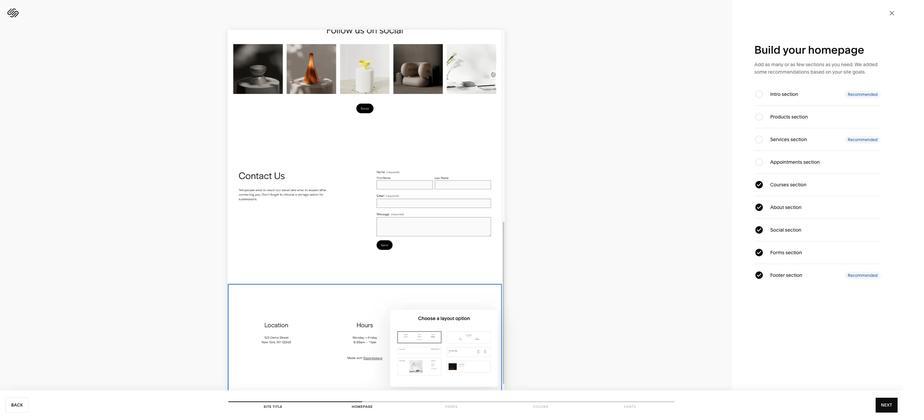 Task type: locate. For each thing, give the bounding box(es) containing it.
site
[[843, 69, 851, 75]]

appointments
[[770, 159, 802, 165]]

section for forms section
[[786, 250, 802, 256]]

choose a layout option
[[418, 316, 470, 322]]

section
[[782, 91, 798, 97], [791, 114, 808, 120], [790, 136, 807, 143], [803, 159, 820, 165], [790, 182, 806, 188], [785, 204, 802, 210], [785, 227, 801, 233], [786, 250, 802, 256], [786, 272, 802, 278]]

option
[[455, 316, 470, 322]]

section right 'intro'
[[782, 91, 798, 97]]

products section
[[770, 114, 808, 120]]

footer
[[770, 272, 785, 278]]

section right footer at the right bottom of the page
[[786, 272, 802, 278]]

0 vertical spatial recommended
[[848, 92, 878, 97]]

section right the products
[[791, 114, 808, 120]]

next
[[881, 403, 892, 408]]

as right or
[[790, 61, 795, 68]]

as right add
[[765, 61, 770, 68]]

forms section
[[770, 250, 802, 256]]

section right appointments
[[803, 159, 820, 165]]

0 horizontal spatial as
[[765, 61, 770, 68]]

title
[[273, 405, 282, 409]]

recommended
[[848, 92, 878, 97], [848, 137, 878, 142], [848, 273, 878, 278]]

section for social section
[[785, 227, 801, 233]]

based
[[810, 69, 824, 75]]

section for appointments section
[[803, 159, 820, 165]]

section right services
[[790, 136, 807, 143]]

section right "courses"
[[790, 182, 806, 188]]

footer section with site title, image, and social link image
[[448, 362, 490, 372]]

choose
[[418, 316, 436, 322]]

1 recommended from the top
[[848, 92, 878, 97]]

few
[[796, 61, 804, 68]]

recommended for intro section
[[848, 92, 878, 97]]

section right "forms"
[[786, 250, 802, 256]]

homepage
[[808, 43, 864, 56]]

section right social
[[785, 227, 801, 233]]

2 horizontal spatial as
[[826, 61, 831, 68]]

added
[[863, 61, 878, 68]]

add as many or as few sections as you need. we added some recommendations based on your site goals.
[[754, 61, 878, 75]]

0 horizontal spatial your
[[783, 43, 806, 56]]

3 as from the left
[[826, 61, 831, 68]]

1 vertical spatial recommended
[[848, 137, 878, 142]]

your inside add as many or as few sections as you need. we added some recommendations based on your site goals.
[[832, 69, 842, 75]]

footer section with site title, image, contact, and hours image
[[398, 359, 440, 375]]

intro
[[770, 91, 781, 97]]

you
[[832, 61, 840, 68]]

as
[[765, 61, 770, 68], [790, 61, 795, 68], [826, 61, 831, 68]]

social
[[770, 227, 784, 233]]

about
[[770, 204, 784, 210]]

pages
[[445, 405, 458, 409]]

add
[[754, 61, 764, 68]]

2 recommended from the top
[[848, 137, 878, 142]]

fonts
[[624, 405, 636, 409]]

section for courses section
[[790, 182, 806, 188]]

goals.
[[852, 69, 866, 75]]

section right the about
[[785, 204, 802, 210]]

intro section
[[770, 91, 798, 97]]

need.
[[841, 61, 854, 68]]

1 horizontal spatial your
[[832, 69, 842, 75]]

your
[[783, 43, 806, 56], [832, 69, 842, 75]]

1 vertical spatial your
[[832, 69, 842, 75]]

footer section with location, hours, and contact image
[[398, 333, 440, 342]]

courses
[[770, 182, 789, 188]]

your down "you"
[[832, 69, 842, 75]]

1 horizontal spatial as
[[790, 61, 795, 68]]

forms
[[770, 250, 784, 256]]

homepage
[[352, 405, 373, 409]]

as up on on the top right
[[826, 61, 831, 68]]

recommended for footer section
[[848, 273, 878, 278]]

3 recommended from the top
[[848, 273, 878, 278]]

section for about section
[[785, 204, 802, 210]]

appointments section
[[770, 159, 820, 165]]

your up the few
[[783, 43, 806, 56]]

layout
[[440, 316, 454, 322]]

a
[[437, 316, 439, 322]]

2 vertical spatial recommended
[[848, 273, 878, 278]]

about section
[[770, 204, 802, 210]]

or
[[785, 61, 789, 68]]



Task type: describe. For each thing, give the bounding box(es) containing it.
footer section
[[770, 272, 802, 278]]

some
[[754, 69, 767, 75]]

services
[[770, 136, 789, 143]]

courses section
[[770, 182, 806, 188]]

many
[[771, 61, 783, 68]]

section for intro section
[[782, 91, 798, 97]]

back button
[[5, 398, 29, 413]]

site
[[264, 405, 272, 409]]

footer section with site title and shop links image
[[448, 348, 490, 356]]

site title
[[264, 405, 282, 409]]

0 vertical spatial your
[[783, 43, 806, 56]]

sections
[[806, 61, 824, 68]]

colors
[[533, 405, 548, 409]]

next button
[[876, 398, 898, 413]]

back
[[11, 403, 23, 408]]

1 as from the left
[[765, 61, 770, 68]]

services section
[[770, 136, 807, 143]]

on
[[826, 69, 831, 75]]

2 as from the left
[[790, 61, 795, 68]]

footer section with site title, hours, and contact image
[[448, 333, 490, 343]]

social section
[[770, 227, 801, 233]]

recommendations
[[768, 69, 809, 75]]

build
[[754, 43, 780, 56]]

section for products section
[[791, 114, 808, 120]]

section for footer section
[[786, 272, 802, 278]]

footer section with site title and email contact image
[[398, 348, 440, 353]]

section for services section
[[790, 136, 807, 143]]

build your homepage
[[754, 43, 864, 56]]

products
[[770, 114, 790, 120]]

we
[[855, 61, 862, 68]]

recommended for services section
[[848, 137, 878, 142]]



Task type: vqa. For each thing, say whether or not it's contained in the screenshot.
the Get
no



